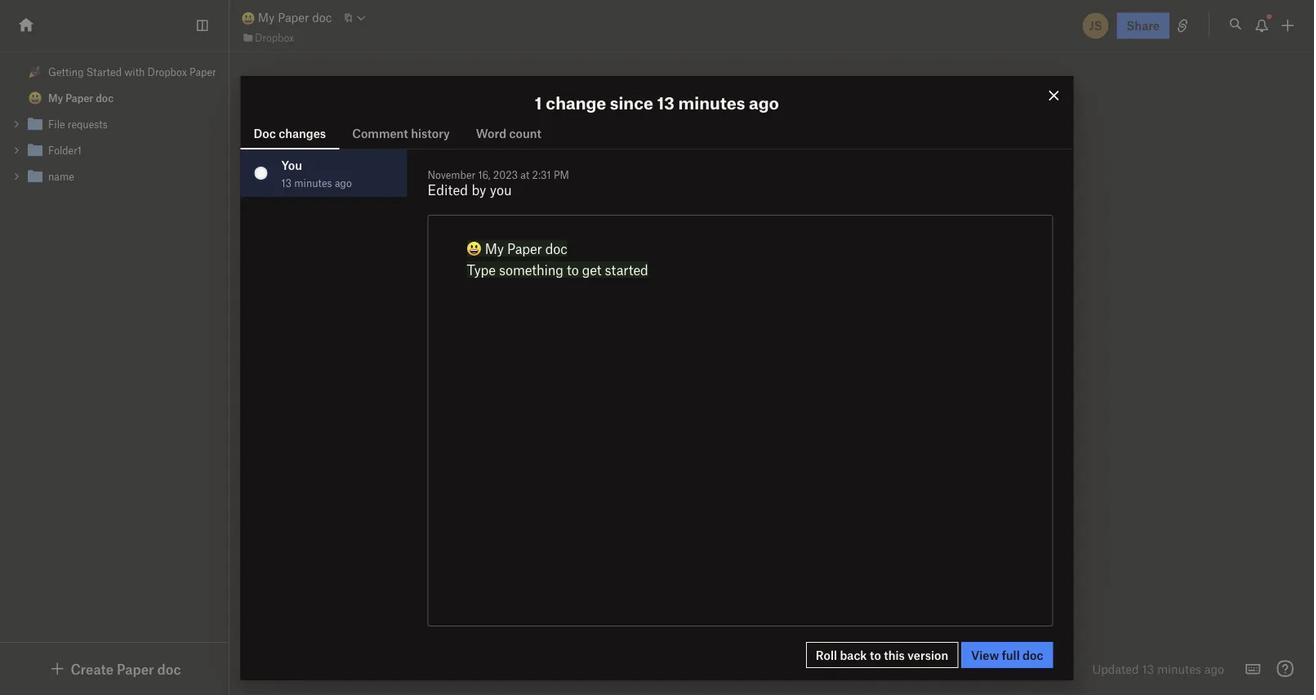 Task type: vqa. For each thing, say whether or not it's contained in the screenshot.
alpha. at right
no



Task type: locate. For each thing, give the bounding box(es) containing it.
1 list item from the top
[[0, 111, 229, 137]]

doc right the full
[[1023, 648, 1044, 662]]

my right grinning face with big eyes icon
[[48, 92, 63, 104]]

my
[[258, 10, 275, 25], [48, 92, 63, 104], [485, 240, 504, 257]]

2 vertical spatial my
[[485, 240, 504, 257]]

paper down getting
[[65, 92, 93, 104]]

comment history
[[352, 126, 450, 140]]

1 vertical spatial my paper doc link
[[0, 85, 229, 111]]

2 vertical spatial minutes
[[1158, 662, 1202, 676]]

1 horizontal spatial to
[[870, 648, 881, 662]]

view full doc button
[[962, 642, 1054, 668]]

you tab list
[[241, 150, 407, 681]]

grinning face with big eyes image
[[29, 92, 42, 105]]

ago for you 13 minutes ago
[[335, 177, 352, 189]]

doc up the something
[[546, 240, 568, 257]]

roll back to this version
[[816, 648, 949, 662]]

my paper doc down getting
[[48, 92, 114, 104]]

0 horizontal spatial dropbox
[[148, 66, 187, 78]]

1 horizontal spatial 13
[[657, 92, 675, 112]]

13 inside you 13 minutes ago
[[281, 177, 292, 189]]

13 down the you
[[281, 177, 292, 189]]

1 vertical spatial my
[[48, 92, 63, 104]]

minutes for updated 13 minutes ago
[[1158, 662, 1202, 676]]

1 horizontal spatial minutes
[[679, 92, 746, 112]]

tab list containing doc changes
[[241, 117, 1074, 150]]

paper right "with"
[[190, 66, 216, 78]]

doc inside popup button
[[157, 661, 181, 677]]

1 vertical spatial minutes
[[294, 177, 332, 189]]

my paper doc up dropbox link
[[255, 10, 332, 25]]

16,
[[478, 168, 491, 181]]

count
[[509, 126, 542, 140]]

version
[[908, 648, 949, 662]]

my paper doc link
[[242, 8, 332, 27], [0, 85, 229, 111]]

2 vertical spatial ago
[[1205, 662, 1225, 676]]

with
[[124, 66, 145, 78]]

0 horizontal spatial my paper doc
[[48, 92, 114, 104]]

list item
[[0, 111, 229, 137], [0, 137, 229, 163], [0, 163, 229, 190]]

1 horizontal spatial my
[[258, 10, 275, 25]]

doc
[[254, 126, 276, 140]]

2 horizontal spatial my
[[485, 240, 504, 257]]

0 vertical spatial my paper doc
[[255, 10, 332, 25]]

1 horizontal spatial dropbox
[[255, 31, 294, 44]]

doc down "started"
[[96, 92, 114, 104]]

minutes right the since
[[679, 92, 746, 112]]

dropbox
[[255, 31, 294, 44], [148, 66, 187, 78]]

1 horizontal spatial my paper doc link
[[242, 8, 332, 27]]

1 vertical spatial dropbox
[[148, 66, 187, 78]]

1 change since 13 minutes ago
[[535, 92, 779, 112]]

1 vertical spatial to
[[870, 648, 881, 662]]

doc right create
[[157, 661, 181, 677]]

js button
[[1081, 11, 1111, 40]]

my paper doc
[[255, 10, 332, 25], [48, 92, 114, 104]]

my paper doc link down "started"
[[0, 85, 229, 111]]

paper up the something
[[507, 240, 542, 257]]

november
[[428, 168, 476, 181]]

0 vertical spatial 13
[[657, 92, 675, 112]]

2 vertical spatial 13
[[1143, 662, 1155, 676]]

roll back to this version button
[[806, 642, 959, 668]]

2 horizontal spatial ago
[[1205, 662, 1225, 676]]

my right '😃' in the left of the page
[[485, 240, 504, 257]]

grinning face with big eyes image
[[242, 12, 255, 25]]

0 vertical spatial dropbox
[[255, 31, 294, 44]]

minutes
[[679, 92, 746, 112], [294, 177, 332, 189], [1158, 662, 1202, 676]]

0 horizontal spatial to
[[567, 261, 579, 278]]

ago inside you 13 minutes ago
[[335, 177, 352, 189]]

0 vertical spatial my paper doc link
[[242, 8, 332, 27]]

tab list
[[241, 117, 1074, 150]]

my paper doc inside / contents list
[[48, 92, 114, 104]]

2023
[[493, 168, 518, 181]]

1 horizontal spatial ago
[[749, 92, 779, 112]]

doc
[[312, 10, 332, 25], [96, 92, 114, 104], [546, 240, 568, 257], [1023, 648, 1044, 662], [157, 661, 181, 677]]

since
[[610, 92, 654, 112]]

0 vertical spatial my
[[258, 10, 275, 25]]

minutes right updated
[[1158, 662, 1202, 676]]

1
[[535, 92, 542, 112]]

1 vertical spatial 13
[[281, 177, 292, 189]]

get
[[582, 261, 602, 278]]

0 horizontal spatial my
[[48, 92, 63, 104]]

1 vertical spatial my paper doc
[[48, 92, 114, 104]]

1 vertical spatial ago
[[335, 177, 352, 189]]

0 horizontal spatial 13
[[281, 177, 292, 189]]

to left 'this'
[[870, 648, 881, 662]]

2 horizontal spatial 13
[[1143, 662, 1155, 676]]

my paper doc link up dropbox link
[[242, 8, 332, 27]]

type
[[467, 261, 496, 278]]

minutes down the you
[[294, 177, 332, 189]]

2 horizontal spatial minutes
[[1158, 662, 1202, 676]]

full
[[1002, 648, 1020, 662]]

dropbox inside dropbox link
[[255, 31, 294, 44]]

0 vertical spatial ago
[[749, 92, 779, 112]]

0 vertical spatial minutes
[[679, 92, 746, 112]]

1 horizontal spatial my paper doc
[[255, 10, 332, 25]]

dig image
[[48, 659, 67, 679]]

0 horizontal spatial minutes
[[294, 177, 332, 189]]

ago
[[749, 92, 779, 112], [335, 177, 352, 189], [1205, 662, 1225, 676]]

to inside 😃 my paper doc type something to get started
[[567, 261, 579, 278]]

getting started with dropbox paper link
[[0, 59, 229, 85]]

create
[[71, 661, 114, 677]]

paper
[[278, 10, 309, 25], [190, 66, 216, 78], [65, 92, 93, 104], [507, 240, 542, 257], [117, 661, 154, 677]]

13
[[657, 92, 675, 112], [281, 177, 292, 189], [1143, 662, 1155, 676]]

paper up dropbox link
[[278, 10, 309, 25]]

ago for updated 13 minutes ago
[[1205, 662, 1225, 676]]

dropbox down grinning face with big eyes image
[[255, 31, 294, 44]]

at
[[521, 168, 530, 181]]

updated
[[1093, 662, 1139, 676]]

paper right create
[[117, 661, 154, 677]]

13 right updated
[[1143, 662, 1155, 676]]

0 vertical spatial to
[[567, 261, 579, 278]]

to left get
[[567, 261, 579, 278]]

pm
[[554, 168, 569, 181]]

3 list item from the top
[[0, 163, 229, 190]]

0 horizontal spatial ago
[[335, 177, 352, 189]]

to
[[567, 261, 579, 278], [870, 648, 881, 662]]

my right grinning face with big eyes image
[[258, 10, 275, 25]]

13 right the since
[[657, 92, 675, 112]]

dropbox right "with"
[[148, 66, 187, 78]]

minutes inside you 13 minutes ago
[[294, 177, 332, 189]]



Task type: describe. For each thing, give the bounding box(es) containing it.
doc inside "popup button"
[[1023, 648, 1044, 662]]

dropbox inside "getting started with dropbox paper" link
[[148, 66, 187, 78]]

share button
[[1117, 13, 1170, 39]]

november 16, 2023 at 2:31 pm edited by you
[[428, 168, 569, 198]]

create paper doc
[[71, 661, 181, 677]]

view
[[972, 648, 1000, 662]]

/ contents list
[[0, 59, 229, 190]]

2:31
[[532, 168, 551, 181]]

😃 my paper doc type something to get started
[[467, 240, 648, 278]]

back
[[840, 648, 867, 662]]

getting started with dropbox paper
[[48, 66, 216, 78]]

my inside / contents list
[[48, 92, 63, 104]]

edited
[[428, 181, 468, 198]]

js
[[1090, 18, 1103, 33]]

doc inside 😃 my paper doc type something to get started
[[546, 240, 568, 257]]

doc right grinning face with big eyes image
[[312, 10, 332, 25]]

13 for you 13 minutes ago
[[281, 177, 292, 189]]

party popper image
[[29, 65, 42, 78]]

by
[[472, 181, 486, 198]]

change
[[546, 92, 606, 112]]

create paper doc button
[[48, 659, 181, 679]]

word
[[476, 126, 507, 140]]

to inside popup button
[[870, 648, 881, 662]]

0 horizontal spatial my paper doc link
[[0, 85, 229, 111]]

comment
[[352, 126, 408, 140]]

my inside 😃 my paper doc type something to get started
[[485, 240, 504, 257]]

paper inside 😃 my paper doc type something to get started
[[507, 240, 542, 257]]

you
[[281, 158, 302, 172]]

history
[[411, 126, 450, 140]]

13 for updated 13 minutes ago
[[1143, 662, 1155, 676]]

roll
[[816, 648, 837, 662]]

paper inside create paper doc popup button
[[117, 661, 154, 677]]

doc inside / contents list
[[96, 92, 114, 104]]

started
[[605, 261, 648, 278]]

😃
[[467, 240, 480, 257]]

paper inside "getting started with dropbox paper" link
[[190, 66, 216, 78]]

you 13 minutes ago
[[281, 158, 352, 189]]

doc changes
[[254, 126, 326, 140]]

you
[[490, 181, 512, 198]]

changes
[[279, 126, 326, 140]]

getting
[[48, 66, 84, 78]]

minutes for you 13 minutes ago
[[294, 177, 332, 189]]

updated 13 minutes ago
[[1093, 662, 1225, 676]]

dropbox link
[[242, 29, 294, 46]]

share
[[1127, 18, 1160, 33]]

started
[[86, 66, 122, 78]]

word count
[[476, 126, 542, 140]]

view full doc
[[972, 648, 1044, 662]]

2 list item from the top
[[0, 137, 229, 163]]

something
[[499, 261, 564, 278]]

this
[[884, 648, 905, 662]]



